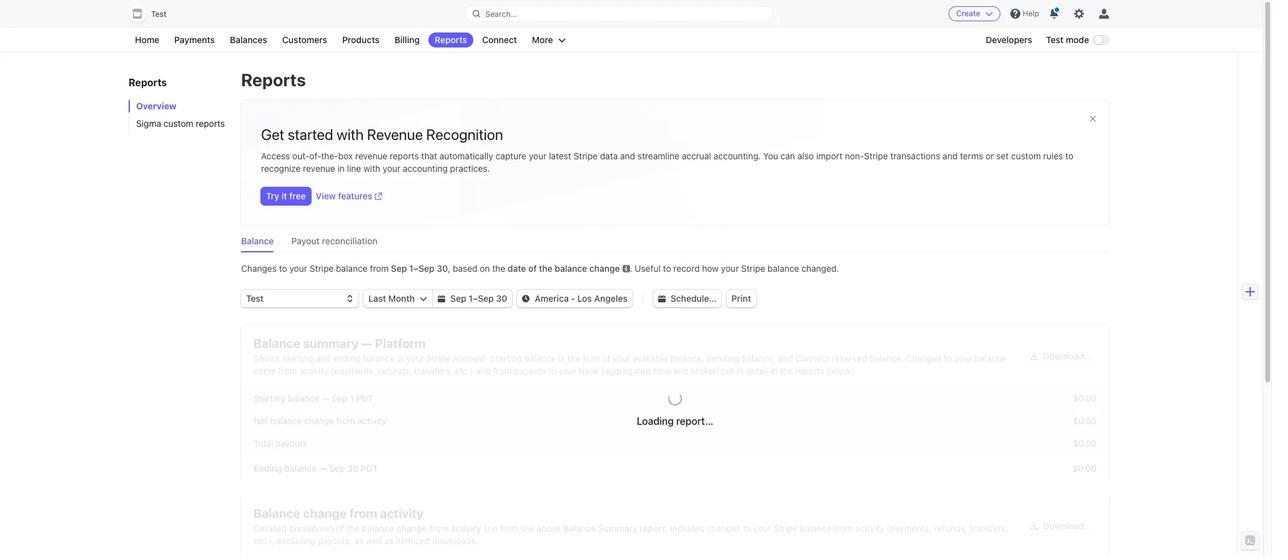 Task type: vqa. For each thing, say whether or not it's contained in the screenshot.
"links"
no



Task type: locate. For each thing, give the bounding box(es) containing it.
shows
[[254, 353, 280, 364]]

sigma
[[136, 118, 161, 129]]

1 vertical spatial with
[[364, 163, 380, 174]]

reports down balances link
[[241, 69, 306, 90]]

starting right account.
[[490, 353, 522, 364]]

0 vertical spatial (payments,
[[331, 365, 376, 376]]

custom down overview link
[[164, 118, 193, 129]]

reports down revenue on the left top of the page
[[390, 151, 419, 161]]

2 vertical spatial reports
[[796, 365, 825, 376]]

. inside . includes changes to your stripe balance from activity (payments, refunds, transfers, etc.), excluding payouts, as well as itemized downloads.
[[666, 523, 668, 534]]

1 vertical spatial 30
[[496, 293, 507, 304]]

0 horizontal spatial 1
[[350, 393, 354, 404]]

. useful to record how your stripe balance changed.
[[630, 263, 839, 274]]

0 horizontal spatial line
[[347, 163, 361, 174]]

1 vertical spatial download…
[[1044, 520, 1092, 531]]

1 horizontal spatial revenue
[[355, 151, 388, 161]]

– down "based"
[[473, 293, 478, 304]]

0 vertical spatial test
[[151, 9, 167, 19]]

0 horizontal spatial connect
[[482, 34, 517, 45]]

payouts left bank
[[514, 365, 546, 376]]

sep
[[391, 263, 407, 274], [419, 263, 435, 274], [451, 293, 467, 304], [478, 293, 494, 304], [332, 393, 348, 404], [329, 463, 345, 474]]

activity
[[299, 365, 329, 376], [358, 415, 387, 426], [380, 506, 424, 520], [451, 523, 481, 534], [855, 523, 885, 534]]

record
[[674, 263, 700, 274]]

create button
[[949, 6, 1001, 21]]

test for test mode
[[1046, 34, 1064, 45]]

(payments, inside balance summary — platform shows starting and ending balance in your stripe account. starting balance is the sum of your available balance, pending balance, and connect reserved balance. changes to your balance come from activity (payments, refunds, transfers, etc.) and from payouts to your bank (aggregated here and broken out in detail in the reports below).
[[331, 365, 376, 376]]

1 up net balance change from activity
[[350, 393, 354, 404]]

stripe inside balance summary — platform shows starting and ending balance in your stripe account. starting balance is the sum of your available balance, pending balance, and connect reserved balance. changes to your balance come from activity (payments, refunds, transfers, etc.) and from payouts to your bank (aggregated here and broken out in detail in the reports below).
[[427, 353, 451, 364]]

2 horizontal spatial 30
[[496, 293, 507, 304]]

reports
[[196, 118, 225, 129], [390, 151, 419, 161], [796, 365, 825, 376]]

svg image inside 'schedule…' button
[[658, 295, 666, 302]]

here
[[653, 365, 671, 376]]

2 balance, from the left
[[742, 353, 776, 364]]

balance
[[241, 236, 274, 246], [254, 336, 300, 350], [254, 506, 300, 520], [563, 523, 596, 534]]

useful
[[635, 263, 661, 274]]

of right date
[[529, 263, 537, 274]]

svg image right month
[[420, 295, 427, 302]]

the right detail
[[780, 365, 793, 376]]

(aggregated
[[601, 365, 651, 376]]

revenue down the of-
[[303, 163, 335, 174]]

1 horizontal spatial payouts
[[514, 365, 546, 376]]

products
[[342, 34, 380, 45]]

changes right the balance. at right
[[906, 353, 942, 364]]

0 horizontal spatial (payments,
[[331, 365, 376, 376]]

row
[[241, 387, 1110, 410], [241, 410, 1110, 432], [241, 432, 1110, 455], [241, 455, 1110, 482]]

changes down balance link
[[241, 263, 277, 274]]

0 vertical spatial transfers,
[[414, 365, 453, 376]]

svg image for last month
[[420, 295, 427, 302]]

1 vertical spatial custom
[[1012, 151, 1041, 161]]

0 horizontal spatial reports
[[196, 118, 225, 129]]

tab list
[[241, 232, 1110, 252]]

grid
[[241, 387, 1110, 482]]

refunds,
[[379, 365, 412, 376], [934, 523, 968, 534]]

1 horizontal spatial 1
[[409, 263, 414, 274]]

. left includes
[[666, 523, 668, 534]]

— left platform
[[361, 336, 372, 350]]

2 vertical spatial 1
[[350, 393, 354, 404]]

1 vertical spatial pdt
[[361, 463, 378, 474]]

0 vertical spatial payouts
[[514, 365, 546, 376]]

last month button
[[364, 290, 432, 307]]

download…
[[1044, 350, 1092, 361], [1044, 520, 1092, 531]]

changes inside balance summary — platform shows starting and ending balance in your stripe account. starting balance is the sum of your available balance, pending balance, and connect reserved balance. changes to your balance come from activity (payments, refunds, transfers, etc.) and from payouts to your bank (aggregated here and broken out in detail in the reports below).
[[906, 353, 942, 364]]

balance up detailed
[[254, 506, 300, 520]]

balance, up detail
[[742, 353, 776, 364]]

4 row from the top
[[241, 455, 1110, 482]]

0 vertical spatial .
[[630, 263, 633, 274]]

30 up balance change from activity
[[347, 463, 359, 474]]

1 svg image from the top
[[1031, 352, 1039, 360]]

it
[[282, 191, 287, 201]]

your inside . includes changes to your stripe balance from activity (payments, refunds, transfers, etc.), excluding payouts, as well as itemized downloads.
[[754, 523, 772, 534]]

with up features at the left top of page
[[364, 163, 380, 174]]

2 row from the top
[[241, 410, 1110, 432]]

— inside balance summary — platform shows starting and ending balance in your stripe account. starting balance is the sum of your available balance, pending balance, and connect reserved balance. changes to your balance come from activity (payments, refunds, transfers, etc.) and from payouts to your bank (aggregated here and broken out in detail in the reports below).
[[361, 336, 372, 350]]

download… for balance summary — platform
[[1044, 350, 1092, 361]]

1 vertical spatial changes
[[906, 353, 942, 364]]

notifications image
[[1050, 9, 1060, 19]]

svg image left the america
[[522, 295, 530, 302]]

to right useful
[[663, 263, 671, 274]]

1 vertical spatial refunds,
[[934, 523, 968, 534]]

started
[[288, 126, 333, 143]]

– left ,
[[414, 263, 419, 274]]

stripe right changes
[[774, 523, 798, 534]]

automatically
[[440, 151, 493, 161]]

grid containing starting balance —
[[241, 387, 1110, 482]]

0 horizontal spatial .
[[630, 263, 633, 274]]

1 vertical spatial starting
[[254, 393, 286, 404]]

products link
[[336, 32, 386, 47]]

transfers, inside . includes changes to your stripe balance from activity (payments, refunds, transfers, etc.), excluding payouts, as well as itemized downloads.
[[970, 523, 1009, 534]]

america - los angeles
[[535, 293, 628, 304]]

sep up month
[[391, 263, 407, 274]]

sep down "based"
[[451, 293, 467, 304]]

1 vertical spatial transfers,
[[970, 523, 1009, 534]]

of
[[529, 263, 537, 274], [602, 353, 611, 364], [336, 523, 344, 534]]

pdt up balance change from activity
[[361, 463, 378, 474]]

1 horizontal spatial as
[[384, 535, 393, 546]]

2 vertical spatial 30
[[347, 463, 359, 474]]

2 horizontal spatial reports
[[796, 365, 825, 376]]

0 horizontal spatial of
[[336, 523, 344, 534]]

to right rules
[[1066, 151, 1074, 161]]

2 horizontal spatial 1
[[469, 293, 473, 304]]

to right changes
[[743, 523, 751, 534]]

the-
[[321, 151, 338, 161]]

1 vertical spatial connect
[[796, 353, 830, 364]]

0 horizontal spatial transfers,
[[414, 365, 453, 376]]

line left above
[[484, 523, 498, 534]]

connect up below).
[[796, 353, 830, 364]]

30 inside row
[[347, 463, 359, 474]]

0 vertical spatial refunds,
[[379, 365, 412, 376]]

pdt for ending balance — sep 30 pdt
[[361, 463, 378, 474]]

0 vertical spatial download…
[[1044, 350, 1092, 361]]

changed.
[[802, 263, 839, 274]]

0 horizontal spatial custom
[[164, 118, 193, 129]]

revenue down 'get started with revenue recognition'
[[355, 151, 388, 161]]

america
[[535, 293, 569, 304]]

reports left below).
[[796, 365, 825, 376]]

starting up net
[[254, 393, 286, 404]]

home link
[[129, 32, 166, 47]]

reports link
[[429, 32, 474, 47]]

1 horizontal spatial connect
[[796, 353, 830, 364]]

sep down on
[[478, 293, 494, 304]]

in right detail
[[771, 365, 778, 376]]

test inside button
[[151, 9, 167, 19]]

1 vertical spatial test
[[1046, 34, 1064, 45]]

test up home
[[151, 9, 167, 19]]

sigma custom reports
[[136, 118, 225, 129]]

. left useful
[[630, 263, 633, 274]]

connect inside balance summary — platform shows starting and ending balance in your stripe account. starting balance is the sum of your available balance, pending balance, and connect reserved balance. changes to your balance come from activity (payments, refunds, transfers, etc.) and from payouts to your bank (aggregated here and broken out in detail in the reports below).
[[796, 353, 830, 364]]

in down platform
[[397, 353, 404, 364]]

2 svg image from the top
[[1031, 522, 1039, 530]]

2 svg image from the left
[[438, 295, 446, 302]]

test
[[151, 9, 167, 19], [1046, 34, 1064, 45]]

0 horizontal spatial refunds,
[[379, 365, 412, 376]]

2 vertical spatial —
[[319, 463, 327, 474]]

the right is
[[568, 353, 581, 364]]

reports inside the access out-of-the-box revenue reports that automatically capture your latest stripe data and streamline accrual accounting. you can also import non-stripe transactions and terms or set custom rules to recognize revenue in line with your accounting practices.
[[390, 151, 419, 161]]

0 horizontal spatial –
[[414, 263, 419, 274]]

balance right above
[[563, 523, 596, 534]]

total payouts
[[254, 438, 307, 449]]

1 vertical spatial line
[[484, 523, 498, 534]]

0 horizontal spatial revenue
[[303, 163, 335, 174]]

1 vertical spatial of
[[602, 353, 611, 364]]

download… for balance change from activity
[[1044, 520, 1092, 531]]

with inside the access out-of-the-box revenue reports that automatically capture your latest stripe data and streamline accrual accounting. you can also import non-stripe transactions and terms or set custom rules to recognize revenue in line with your accounting practices.
[[364, 163, 380, 174]]

(payments,
[[331, 365, 376, 376], [887, 523, 932, 534]]

pdt for starting balance — sep 1 pdt
[[356, 393, 373, 404]]

1 horizontal spatial .
[[666, 523, 668, 534]]

reports inside balance summary — platform shows starting and ending balance in your stripe account. starting balance is the sum of your available balance, pending balance, and connect reserved balance. changes to your balance come from activity (payments, refunds, transfers, etc.) and from payouts to your bank (aggregated here and broken out in detail in the reports below).
[[796, 365, 825, 376]]

balance up 'shows'
[[254, 336, 300, 350]]

1 row from the top
[[241, 387, 1110, 410]]

of right sum
[[602, 353, 611, 364]]

1 vertical spatial —
[[322, 393, 330, 404]]

balance inside balance summary — platform shows starting and ending balance in your stripe account. starting balance is the sum of your available balance, pending balance, and connect reserved balance. changes to your balance come from activity (payments, refunds, transfers, etc.) and from payouts to your bank (aggregated here and broken out in detail in the reports below).
[[254, 336, 300, 350]]

1 inside grid
[[350, 393, 354, 404]]

schedule… button
[[653, 290, 722, 307]]

— down net balance change from activity
[[319, 463, 327, 474]]

3 row from the top
[[241, 432, 1110, 455]]

in down box
[[338, 163, 345, 174]]

with up box
[[337, 126, 364, 143]]

svg image left the sep 1 – sep 30
[[438, 295, 446, 302]]

to left bank
[[549, 365, 557, 376]]

balance
[[336, 263, 368, 274], [555, 263, 587, 274], [768, 263, 799, 274], [363, 353, 395, 364], [525, 353, 556, 364], [975, 353, 1007, 364], [288, 393, 320, 404], [270, 415, 302, 426], [284, 463, 317, 474], [362, 523, 394, 534], [800, 523, 832, 534]]

well
[[366, 535, 382, 546]]

changes
[[241, 263, 277, 274], [906, 353, 942, 364]]

reports up 'overview'
[[129, 77, 167, 88]]

30 for sep 1 – sep 30
[[496, 293, 507, 304]]

30 left the america
[[496, 293, 507, 304]]

0 vertical spatial 1
[[409, 263, 414, 274]]

terms
[[960, 151, 984, 161]]

1 horizontal spatial reports
[[241, 69, 306, 90]]

starting inside balance summary — platform shows starting and ending balance in your stripe account. starting balance is the sum of your available balance, pending balance, and connect reserved balance. changes to your balance come from activity (payments, refunds, transfers, etc.) and from payouts to your bank (aggregated here and broken out in detail in the reports below).
[[490, 353, 522, 364]]

loading report…
[[637, 415, 714, 427]]

1 download… from the top
[[1044, 350, 1092, 361]]

1 horizontal spatial line
[[484, 523, 498, 534]]

stripe left account.
[[427, 353, 451, 364]]

0 vertical spatial pdt
[[356, 393, 373, 404]]

report…
[[677, 415, 714, 427]]

change
[[590, 263, 620, 274], [304, 415, 334, 426], [303, 506, 347, 520], [397, 523, 427, 534]]

0 horizontal spatial starting
[[254, 393, 286, 404]]

of up payouts,
[[336, 523, 344, 534]]

1 balance, from the left
[[670, 353, 705, 364]]

1 vertical spatial 1
[[469, 293, 473, 304]]

2 horizontal spatial of
[[602, 353, 611, 364]]

out-
[[292, 151, 309, 161]]

import
[[817, 151, 843, 161]]

excluding
[[277, 535, 316, 546]]

change up itemized
[[397, 523, 427, 534]]

2 download… button from the top
[[1026, 517, 1097, 535]]

30 left "based"
[[437, 263, 448, 274]]

svg image for schedule…
[[658, 295, 666, 302]]

balance.
[[870, 353, 904, 364]]

custom
[[164, 118, 193, 129], [1012, 151, 1041, 161]]

1 horizontal spatial custom
[[1012, 151, 1041, 161]]

1 svg image from the left
[[420, 295, 427, 302]]

reports down overview link
[[196, 118, 225, 129]]

pdt down ending
[[356, 393, 373, 404]]

1 as from the left
[[355, 535, 364, 546]]

3 svg image from the left
[[522, 295, 530, 302]]

0 vertical spatial starting
[[490, 353, 522, 364]]

etc.)
[[455, 365, 474, 376]]

svg image left schedule…
[[658, 295, 666, 302]]

balance,
[[670, 353, 705, 364], [742, 353, 776, 364]]

svg image
[[420, 295, 427, 302], [438, 295, 446, 302], [522, 295, 530, 302], [658, 295, 666, 302]]

0 vertical spatial 30
[[437, 263, 448, 274]]

reports right billing on the left top of page
[[435, 34, 467, 45]]

net balance change from activity
[[254, 415, 387, 426]]

etc.),
[[254, 535, 275, 546]]

as left well
[[355, 535, 364, 546]]

view
[[316, 191, 336, 201]]

1 horizontal spatial test
[[1046, 34, 1064, 45]]

from inside grid
[[336, 415, 355, 426]]

0 vertical spatial svg image
[[1031, 352, 1039, 360]]

1 horizontal spatial balance,
[[742, 353, 776, 364]]

payouts inside balance summary — platform shows starting and ending balance in your stripe account. starting balance is the sum of your available balance, pending balance, and connect reserved balance. changes to your balance come from activity (payments, refunds, transfers, etc.) and from payouts to your bank (aggregated here and broken out in detail in the reports below).
[[514, 365, 546, 376]]

help button
[[1006, 4, 1045, 24]]

0 vertical spatial of
[[529, 263, 537, 274]]

the right date
[[539, 263, 553, 274]]

1 download… button from the top
[[1026, 347, 1097, 365]]

1 vertical spatial download… button
[[1026, 517, 1097, 535]]

-
[[571, 293, 575, 304]]

balance for balance change from activity
[[254, 506, 300, 520]]

as right well
[[384, 535, 393, 546]]

1 vertical spatial reports
[[390, 151, 419, 161]]

sep up net balance change from activity
[[332, 393, 348, 404]]

svg image inside america - los angeles 'button'
[[522, 295, 530, 302]]

1 vertical spatial (payments,
[[887, 523, 932, 534]]

balance, up "broken"
[[670, 353, 705, 364]]

1 horizontal spatial starting
[[490, 353, 522, 364]]

0 vertical spatial line
[[347, 163, 361, 174]]

svg image
[[1031, 352, 1039, 360], [1031, 522, 1039, 530]]

2 download… from the top
[[1044, 520, 1092, 531]]

balance inside . includes changes to your stripe balance from activity (payments, refunds, transfers, etc.), excluding payouts, as well as itemized downloads.
[[800, 523, 832, 534]]

— up net balance change from activity
[[322, 393, 330, 404]]

reports loading completed element
[[241, 100, 1110, 556]]

test mode
[[1046, 34, 1090, 45]]

1 vertical spatial .
[[666, 523, 668, 534]]

connect link
[[476, 32, 523, 47]]

1 horizontal spatial reports
[[390, 151, 419, 161]]

line
[[347, 163, 361, 174], [484, 523, 498, 534]]

custom right set
[[1012, 151, 1041, 161]]

broken
[[691, 365, 719, 376]]

30
[[437, 263, 448, 274], [496, 293, 507, 304], [347, 463, 359, 474]]

— for starting balance —
[[322, 393, 330, 404]]

0 horizontal spatial 30
[[347, 463, 359, 474]]

sum
[[583, 353, 600, 364]]

connect down search…
[[482, 34, 517, 45]]

detail
[[746, 365, 768, 376]]

accounting
[[403, 163, 448, 174]]

1 horizontal spatial (payments,
[[887, 523, 932, 534]]

1 horizontal spatial changes
[[906, 353, 942, 364]]

svg image inside "last month" popup button
[[420, 295, 427, 302]]

accounting.
[[714, 151, 761, 161]]

sep left ,
[[419, 263, 435, 274]]

1 vertical spatial svg image
[[1031, 522, 1039, 530]]

4 svg image from the left
[[658, 295, 666, 302]]

2 vertical spatial of
[[336, 523, 344, 534]]

Search… search field
[[466, 6, 773, 22]]

search…
[[486, 9, 517, 18]]

0 horizontal spatial test
[[151, 9, 167, 19]]

0 horizontal spatial balance,
[[670, 353, 705, 364]]

0 vertical spatial —
[[361, 336, 372, 350]]

1 horizontal spatial transfers,
[[970, 523, 1009, 534]]

reconciliation
[[322, 236, 378, 246]]

as
[[355, 535, 364, 546], [384, 535, 393, 546]]

download… button
[[1026, 347, 1097, 365], [1026, 517, 1097, 535]]

stripe
[[574, 151, 598, 161], [864, 151, 888, 161], [310, 263, 334, 274], [742, 263, 766, 274], [427, 353, 451, 364], [774, 523, 798, 534]]

from inside . includes changes to your stripe balance from activity (payments, refunds, transfers, etc.), excluding payouts, as well as itemized downloads.
[[834, 523, 853, 534]]

the
[[492, 263, 505, 274], [539, 263, 553, 274], [568, 353, 581, 364], [780, 365, 793, 376], [347, 523, 360, 534], [521, 523, 534, 534]]

stripe left transactions
[[864, 151, 888, 161]]

1 vertical spatial payouts
[[276, 438, 307, 449]]

balance down try
[[241, 236, 274, 246]]

1 up month
[[409, 263, 414, 274]]

1 horizontal spatial refunds,
[[934, 523, 968, 534]]

test left mode
[[1046, 34, 1064, 45]]

0 horizontal spatial changes
[[241, 263, 277, 274]]

1 horizontal spatial –
[[473, 293, 478, 304]]

0 horizontal spatial as
[[355, 535, 364, 546]]

0 vertical spatial download… button
[[1026, 347, 1097, 365]]

line down box
[[347, 163, 361, 174]]

stripe inside . includes changes to your stripe balance from activity (payments, refunds, transfers, etc.), excluding payouts, as well as itemized downloads.
[[774, 523, 798, 534]]

payouts right total
[[276, 438, 307, 449]]

1 down "based"
[[469, 293, 473, 304]]

. for includes
[[666, 523, 668, 534]]



Task type: describe. For each thing, give the bounding box(es) containing it.
set
[[997, 151, 1009, 161]]

download… button for balance summary — platform
[[1026, 347, 1097, 365]]

0 vertical spatial connect
[[482, 34, 517, 45]]

payout reconciliation
[[291, 236, 378, 246]]

accrual
[[682, 151, 711, 161]]

activity inside balance summary — platform shows starting and ending balance in your stripe account. starting balance is the sum of your available balance, pending balance, and connect reserved balance. changes to your balance come from activity (payments, refunds, transfers, etc.) and from payouts to your bank (aggregated here and broken out in detail in the reports below).
[[299, 365, 329, 376]]

summary
[[598, 523, 638, 534]]

developers link
[[980, 32, 1039, 47]]

latest
[[549, 151, 571, 161]]

month
[[389, 293, 415, 304]]

customers link
[[276, 32, 334, 47]]

view features
[[316, 191, 372, 201]]

transfers, inside balance summary — platform shows starting and ending balance in your stripe account. starting balance is the sum of your available balance, pending balance, and connect reserved balance. changes to your balance come from activity (payments, refunds, transfers, etc.) and from payouts to your bank (aggregated here and broken out in detail in the reports below).
[[414, 365, 453, 376]]

reserved
[[832, 353, 868, 364]]

overview
[[136, 101, 177, 111]]

of inside balance summary — platform shows starting and ending balance in your stripe account. starting balance is the sum of your available balance, pending balance, and connect reserved balance. changes to your balance come from activity (payments, refunds, transfers, etc.) and from payouts to your bank (aggregated here and broken out in detail in the reports below).
[[602, 353, 611, 364]]

2 horizontal spatial reports
[[435, 34, 467, 45]]

date of the balance change
[[508, 263, 620, 274]]

pending
[[707, 353, 740, 364]]

balance summary — platform shows starting and ending balance in your stripe account. starting balance is the sum of your available balance, pending balance, and connect reserved balance. changes to your balance come from activity (payments, refunds, transfers, etc.) and from payouts to your bank (aggregated here and broken out in detail in the reports below).
[[254, 336, 1007, 376]]

download… button for balance change from activity
[[1026, 517, 1097, 535]]

stripe down payout reconciliation
[[310, 263, 334, 274]]

to inside . includes changes to your stripe balance from activity (payments, refunds, transfers, etc.), excluding payouts, as well as itemized downloads.
[[743, 523, 751, 534]]

sep up balance change from activity
[[329, 463, 345, 474]]

of-
[[309, 151, 321, 161]]

ending
[[254, 463, 282, 474]]

or
[[986, 151, 994, 161]]

tab list containing balance
[[241, 232, 1110, 252]]

last
[[369, 293, 386, 304]]

stripe left data at top left
[[574, 151, 598, 161]]

also
[[798, 151, 814, 161]]

. for useful
[[630, 263, 633, 274]]

0 vertical spatial revenue
[[355, 151, 388, 161]]

downloads.
[[432, 535, 478, 546]]

balance for balance summary — platform shows starting and ending balance in your stripe account. starting balance is the sum of your available balance, pending balance, and connect reserved balance. changes to your balance come from activity (payments, refunds, transfers, etc.) and from payouts to your bank (aggregated here and broken out in detail in the reports below).
[[254, 336, 300, 350]]

30 for ending balance — sep 30 pdt
[[347, 463, 359, 474]]

access out-of-the-box revenue reports that automatically capture your latest stripe data and streamline accrual accounting. you can also import non-stripe transactions and terms or set custom rules to recognize revenue in line with your accounting practices.
[[261, 151, 1074, 174]]

1 vertical spatial –
[[473, 293, 478, 304]]

out
[[721, 365, 734, 376]]

balances
[[230, 34, 267, 45]]

1 horizontal spatial of
[[529, 263, 537, 274]]

loading
[[637, 415, 674, 427]]

0 horizontal spatial payouts
[[276, 438, 307, 449]]

more button
[[526, 32, 572, 47]]

test button
[[129, 5, 179, 22]]

svg image for america - los angeles
[[522, 295, 530, 302]]

to right the balance. at right
[[944, 353, 953, 364]]

mode
[[1066, 34, 1090, 45]]

box
[[338, 151, 353, 161]]

itemized
[[396, 535, 430, 546]]

last month
[[369, 293, 415, 304]]

0 vertical spatial changes
[[241, 263, 277, 274]]

row containing net balance change from activity
[[241, 410, 1110, 432]]

net
[[254, 415, 268, 426]]

change up "breakdown"
[[303, 506, 347, 520]]

billing
[[395, 34, 420, 45]]

changes
[[707, 523, 741, 534]]

0 vertical spatial –
[[414, 263, 419, 274]]

sep 1 – sep 30
[[451, 293, 507, 304]]

based
[[453, 263, 478, 274]]

platform
[[375, 336, 426, 350]]

in inside the access out-of-the-box revenue reports that automatically capture your latest stripe data and streamline accrual accounting. you can also import non-stripe transactions and terms or set custom rules to recognize revenue in line with your accounting practices.
[[338, 163, 345, 174]]

that
[[421, 151, 437, 161]]

come
[[254, 365, 276, 376]]

starting
[[282, 353, 313, 364]]

los
[[578, 293, 592, 304]]

print
[[732, 293, 751, 304]]

ending balance — sep 30 pdt
[[254, 463, 378, 474]]

refunds, inside . includes changes to your stripe balance from activity (payments, refunds, transfers, etc.), excluding payouts, as well as itemized downloads.
[[934, 523, 968, 534]]

report
[[640, 523, 666, 534]]

payout
[[291, 236, 320, 246]]

1 vertical spatial revenue
[[303, 163, 335, 174]]

transactions
[[891, 151, 941, 161]]

ending
[[333, 353, 361, 364]]

test for test
[[151, 9, 167, 19]]

features
[[338, 191, 372, 201]]

balance for balance
[[241, 236, 274, 246]]

refunds, inside balance summary — platform shows starting and ending balance in your stripe account. starting balance is the sum of your available balance, pending balance, and connect reserved balance. changes to your balance come from activity (payments, refunds, transfers, etc.) and from payouts to your bank (aggregated here and broken out in detail in the reports below).
[[379, 365, 412, 376]]

activity inside . includes changes to your stripe balance from activity (payments, refunds, transfers, etc.), excluding payouts, as well as itemized downloads.
[[855, 523, 885, 534]]

payments
[[174, 34, 215, 45]]

in right out
[[737, 365, 744, 376]]

try it free button
[[261, 187, 311, 205]]

Search… text field
[[466, 6, 773, 22]]

you
[[764, 151, 779, 161]]

0 vertical spatial with
[[337, 126, 364, 143]]

svg image for balance summary — platform
[[1031, 352, 1039, 360]]

row containing total payouts
[[241, 432, 1110, 455]]

the down balance change from activity
[[347, 523, 360, 534]]

svg image for balance change from activity
[[1031, 522, 1039, 530]]

date
[[508, 263, 526, 274]]

starting balance — sep 1 pdt
[[254, 393, 373, 404]]

revenue
[[367, 126, 423, 143]]

payouts,
[[318, 535, 352, 546]]

balances link
[[224, 32, 274, 47]]

free
[[289, 191, 306, 201]]

try
[[266, 191, 279, 201]]

the right on
[[492, 263, 505, 274]]

how
[[702, 263, 719, 274]]

view features link
[[316, 190, 382, 202]]

1 horizontal spatial 30
[[437, 263, 448, 274]]

recognition
[[426, 126, 503, 143]]

0 horizontal spatial reports
[[129, 77, 167, 88]]

row containing starting balance —
[[241, 387, 1110, 410]]

billing link
[[388, 32, 426, 47]]

create
[[957, 9, 981, 18]]

custom inside the access out-of-the-box revenue reports that automatically capture your latest stripe data and streamline accrual accounting. you can also import non-stripe transactions and terms or set custom rules to recognize revenue in line with your accounting practices.
[[1012, 151, 1041, 161]]

2 as from the left
[[384, 535, 393, 546]]

non-
[[845, 151, 864, 161]]

breakdown
[[289, 523, 334, 534]]

get started with revenue recognition
[[261, 126, 503, 143]]

change down starting balance — sep 1 pdt
[[304, 415, 334, 426]]

to inside the access out-of-the-box revenue reports that automatically capture your latest stripe data and streamline accrual accounting. you can also import non-stripe transactions and terms or set custom rules to recognize revenue in line with your accounting practices.
[[1066, 151, 1074, 161]]

available
[[633, 353, 668, 364]]

detailed
[[254, 523, 287, 534]]

— for balance summary — platform
[[361, 336, 372, 350]]

row containing ending balance —
[[241, 455, 1110, 482]]

to down balance link
[[279, 263, 287, 274]]

line inside the access out-of-the-box revenue reports that automatically capture your latest stripe data and streamline accrual accounting. you can also import non-stripe transactions and terms or set custom rules to recognize revenue in line with your accounting practices.
[[347, 163, 361, 174]]

the left above
[[521, 523, 534, 534]]

— for ending balance —
[[319, 463, 327, 474]]

sigma custom reports link
[[129, 117, 229, 130]]

starting inside row
[[254, 393, 286, 404]]

. includes changes to your stripe balance from activity (payments, refunds, transfers, etc.), excluding payouts, as well as itemized downloads.
[[254, 523, 1009, 546]]

total
[[254, 438, 273, 449]]

change up angeles
[[590, 263, 620, 274]]

0 vertical spatial custom
[[164, 118, 193, 129]]

angeles
[[594, 293, 628, 304]]

(payments, inside . includes changes to your stripe balance from activity (payments, refunds, transfers, etc.), excluding payouts, as well as itemized downloads.
[[887, 523, 932, 534]]

data
[[600, 151, 618, 161]]

0 vertical spatial reports
[[196, 118, 225, 129]]

more
[[532, 34, 553, 45]]

payout reconciliation link
[[291, 232, 385, 252]]

stripe up print
[[742, 263, 766, 274]]

print button
[[727, 290, 756, 307]]

below).
[[827, 365, 857, 376]]

is
[[559, 353, 565, 364]]



